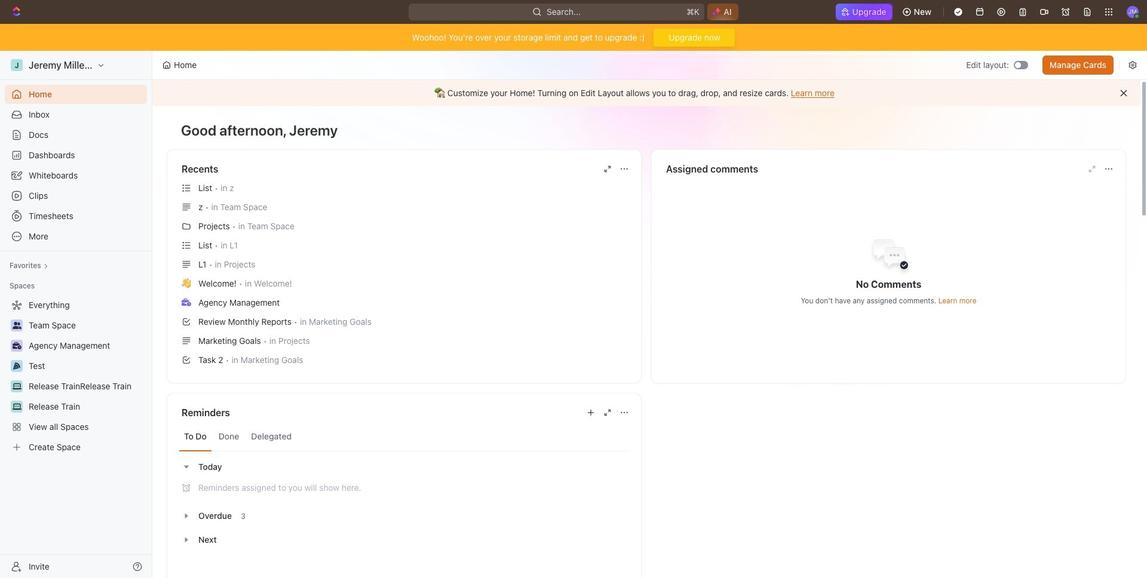 Task type: vqa. For each thing, say whether or not it's contained in the screenshot.
space template element
no



Task type: describe. For each thing, give the bounding box(es) containing it.
tree inside sidebar navigation
[[5, 296, 147, 457]]

user group image
[[12, 322, 21, 329]]

business time image
[[182, 299, 191, 306]]

business time image
[[12, 343, 21, 350]]



Task type: locate. For each thing, give the bounding box(es) containing it.
laptop code image
[[12, 383, 21, 390]]

alert
[[152, 80, 1141, 106]]

pizza slice image
[[13, 363, 20, 370]]

tree
[[5, 296, 147, 457]]

jeremy miller's workspace, , element
[[11, 59, 23, 71]]

tab list
[[179, 423, 630, 452]]

laptop code image
[[12, 404, 21, 411]]

sidebar navigation
[[0, 51, 155, 579]]



